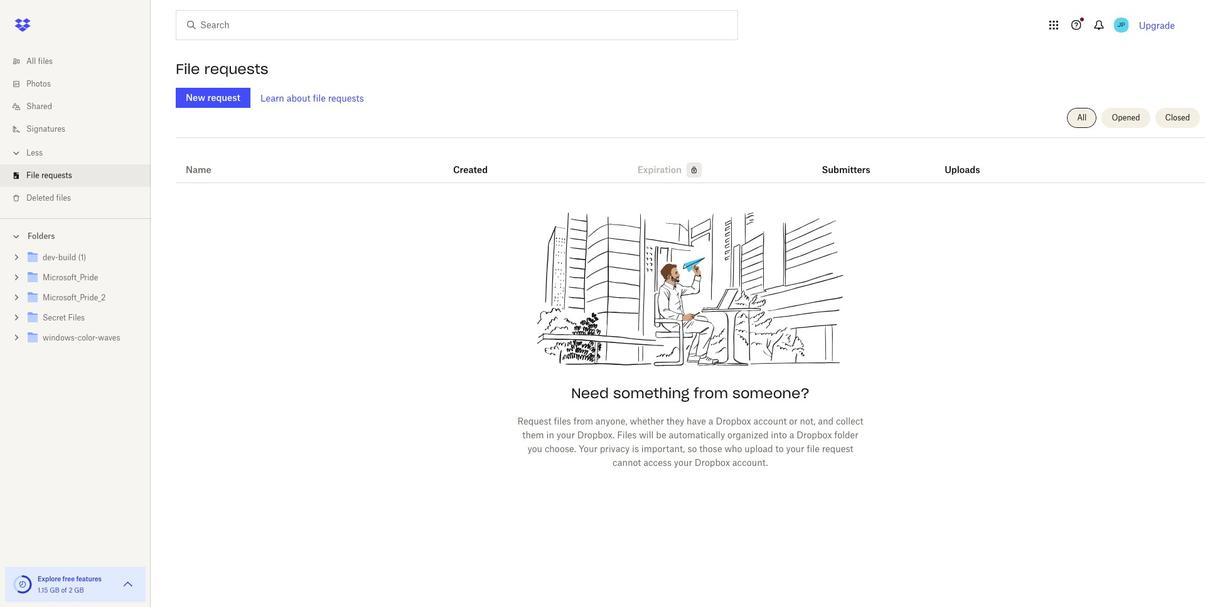 Task type: locate. For each thing, give the bounding box(es) containing it.
your right to
[[786, 444, 804, 455]]

upgrade link
[[1139, 20, 1175, 30]]

build
[[58, 253, 76, 262]]

2 horizontal spatial files
[[554, 416, 571, 427]]

request inside request files from anyone, whether they have a dropbox account or not, and collect them in your dropbox. files will be automatically organized into a dropbox folder you choose. your privacy is important, so those who upload to your file request cannot access your dropbox account.
[[822, 444, 853, 455]]

all for all
[[1077, 113, 1087, 122]]

all up photos
[[26, 56, 36, 66]]

0 horizontal spatial files
[[38, 56, 53, 66]]

a
[[709, 416, 713, 427], [789, 430, 794, 441]]

dropbox
[[716, 416, 751, 427], [797, 430, 832, 441], [695, 458, 730, 468]]

windows-color-waves link
[[25, 330, 141, 347]]

0 horizontal spatial gb
[[50, 587, 59, 594]]

0 horizontal spatial requests
[[41, 171, 72, 180]]

choose.
[[545, 444, 576, 455]]

1 vertical spatial file
[[807, 444, 820, 455]]

they
[[666, 416, 684, 427]]

features
[[76, 576, 102, 583]]

from
[[694, 385, 728, 403], [574, 416, 593, 427]]

1 vertical spatial all
[[1077, 113, 1087, 122]]

who
[[725, 444, 742, 455]]

files right deleted
[[56, 193, 71, 203]]

0 vertical spatial all
[[26, 56, 36, 66]]

1 vertical spatial request
[[822, 444, 853, 455]]

shared
[[26, 102, 52, 111]]

requests up "new request"
[[204, 60, 268, 78]]

2 column header from the left
[[945, 148, 995, 178]]

file requests link
[[10, 164, 151, 187]]

files down microsoft_pride_2
[[68, 313, 85, 323]]

shared link
[[10, 95, 151, 118]]

to
[[775, 444, 784, 455]]

photos
[[26, 79, 51, 89]]

1 horizontal spatial file
[[176, 60, 200, 78]]

1 horizontal spatial requests
[[204, 60, 268, 78]]

dropbox down those
[[695, 458, 730, 468]]

requests up deleted files
[[41, 171, 72, 180]]

gb left of
[[50, 587, 59, 594]]

from inside request files from anyone, whether they have a dropbox account or not, and collect them in your dropbox. files will be automatically organized into a dropbox folder you choose. your privacy is important, so those who upload to your file request cannot access your dropbox account.
[[574, 416, 593, 427]]

0 vertical spatial files
[[38, 56, 53, 66]]

files
[[38, 56, 53, 66], [56, 193, 71, 203], [554, 416, 571, 427]]

file inside request files from anyone, whether they have a dropbox account or not, and collect them in your dropbox. files will be automatically organized into a dropbox folder you choose. your privacy is important, so those who upload to your file request cannot access your dropbox account.
[[807, 444, 820, 455]]

0 vertical spatial from
[[694, 385, 728, 403]]

files up "is"
[[617, 430, 637, 441]]

less
[[26, 148, 43, 158]]

0 vertical spatial file
[[176, 60, 200, 78]]

1 vertical spatial file
[[26, 171, 39, 180]]

1 horizontal spatial column header
[[945, 148, 995, 178]]

1 vertical spatial dropbox
[[797, 430, 832, 441]]

deleted
[[26, 193, 54, 203]]

1 horizontal spatial gb
[[74, 587, 84, 594]]

1 horizontal spatial request
[[822, 444, 853, 455]]

dev-build (1) link
[[25, 250, 141, 267]]

your down so
[[674, 458, 692, 468]]

dev-build (1)
[[43, 253, 86, 262]]

automatically
[[669, 430, 725, 441]]

0 vertical spatial your
[[557, 430, 575, 441]]

1 column header from the left
[[822, 148, 872, 178]]

from for anyone,
[[574, 416, 593, 427]]

not,
[[800, 416, 816, 427]]

group
[[0, 245, 151, 358]]

1 horizontal spatial file
[[807, 444, 820, 455]]

1 horizontal spatial from
[[694, 385, 728, 403]]

files for deleted
[[56, 193, 71, 203]]

0 horizontal spatial file
[[313, 93, 326, 103]]

access
[[644, 458, 672, 468]]

your
[[579, 444, 598, 455]]

from up have
[[694, 385, 728, 403]]

0 vertical spatial a
[[709, 416, 713, 427]]

files
[[68, 313, 85, 323], [617, 430, 637, 441]]

file down not,
[[807, 444, 820, 455]]

folder
[[834, 430, 858, 441]]

folders button
[[0, 227, 151, 245]]

0 vertical spatial request
[[207, 92, 240, 103]]

0 vertical spatial requests
[[204, 60, 268, 78]]

requests
[[204, 60, 268, 78], [328, 93, 364, 103], [41, 171, 72, 180]]

0 horizontal spatial files
[[68, 313, 85, 323]]

request
[[207, 92, 240, 103], [822, 444, 853, 455]]

dropbox down not,
[[797, 430, 832, 441]]

gb
[[50, 587, 59, 594], [74, 587, 84, 594]]

closed button
[[1155, 108, 1200, 128]]

1 horizontal spatial all
[[1077, 113, 1087, 122]]

so
[[688, 444, 697, 455]]

secret files
[[43, 313, 85, 323]]

files inside request files from anyone, whether they have a dropbox account or not, and collect them in your dropbox. files will be automatically organized into a dropbox folder you choose. your privacy is important, so those who upload to your file request cannot access your dropbox account.
[[617, 430, 637, 441]]

account.
[[732, 458, 768, 468]]

files inside request files from anyone, whether they have a dropbox account or not, and collect them in your dropbox. files will be automatically organized into a dropbox folder you choose. your privacy is important, so those who upload to your file request cannot access your dropbox account.
[[554, 416, 571, 427]]

list
[[0, 43, 151, 218]]

0 horizontal spatial all
[[26, 56, 36, 66]]

file requests up "new request"
[[176, 60, 268, 78]]

0 horizontal spatial file requests
[[26, 171, 72, 180]]

your
[[557, 430, 575, 441], [786, 444, 804, 455], [674, 458, 692, 468]]

column header
[[822, 148, 872, 178], [945, 148, 995, 178]]

1 horizontal spatial file requests
[[176, 60, 268, 78]]

all left "opened" in the top of the page
[[1077, 113, 1087, 122]]

0 horizontal spatial file
[[26, 171, 39, 180]]

1 horizontal spatial your
[[674, 458, 692, 468]]

microsoft_pride link
[[25, 270, 141, 287]]

Search text field
[[200, 18, 712, 32]]

1 vertical spatial from
[[574, 416, 593, 427]]

dropbox up 'organized'
[[716, 416, 751, 427]]

created
[[453, 164, 488, 175]]

a right have
[[709, 416, 713, 427]]

files up photos
[[38, 56, 53, 66]]

1 vertical spatial your
[[786, 444, 804, 455]]

1 vertical spatial a
[[789, 430, 794, 441]]

created button
[[453, 163, 488, 178]]

from up "dropbox." at the bottom of page
[[574, 416, 593, 427]]

request right the new
[[207, 92, 240, 103]]

anyone,
[[596, 416, 627, 427]]

learn
[[260, 93, 284, 103]]

into
[[771, 430, 787, 441]]

1 horizontal spatial files
[[617, 430, 637, 441]]

file right about
[[313, 93, 326, 103]]

2 vertical spatial requests
[[41, 171, 72, 180]]

1 horizontal spatial files
[[56, 193, 71, 203]]

0 horizontal spatial from
[[574, 416, 593, 427]]

important,
[[641, 444, 685, 455]]

file requests up deleted files
[[26, 171, 72, 180]]

1 vertical spatial files
[[56, 193, 71, 203]]

organized
[[727, 430, 769, 441]]

in
[[546, 430, 554, 441]]

your up choose.
[[557, 430, 575, 441]]

less image
[[10, 147, 23, 159]]

0 horizontal spatial column header
[[822, 148, 872, 178]]

deleted files link
[[10, 187, 151, 210]]

of
[[61, 587, 67, 594]]

jp
[[1118, 21, 1125, 29]]

0 horizontal spatial request
[[207, 92, 240, 103]]

file
[[313, 93, 326, 103], [807, 444, 820, 455]]

2 vertical spatial files
[[554, 416, 571, 427]]

pro trial element
[[682, 163, 702, 178]]

file down less
[[26, 171, 39, 180]]

0 vertical spatial dropbox
[[716, 416, 751, 427]]

requests right about
[[328, 93, 364, 103]]

dropbox.
[[577, 430, 615, 441]]

microsoft_pride_2
[[43, 293, 106, 303]]

opened button
[[1102, 108, 1150, 128]]

free
[[63, 576, 75, 583]]

1 vertical spatial files
[[617, 430, 637, 441]]

request down the folder
[[822, 444, 853, 455]]

all inside button
[[1077, 113, 1087, 122]]

file requests
[[176, 60, 268, 78], [26, 171, 72, 180]]

all files
[[26, 56, 53, 66]]

2 gb from the left
[[74, 587, 84, 594]]

all files link
[[10, 50, 151, 73]]

1 horizontal spatial a
[[789, 430, 794, 441]]

file
[[176, 60, 200, 78], [26, 171, 39, 180]]

file up the new
[[176, 60, 200, 78]]

2 horizontal spatial requests
[[328, 93, 364, 103]]

them
[[522, 430, 544, 441]]

explore free features 1.15 gb of 2 gb
[[38, 576, 102, 594]]

closed
[[1165, 113, 1190, 122]]

row
[[176, 142, 1205, 183]]

gb right the 2
[[74, 587, 84, 594]]

upgrade
[[1139, 20, 1175, 30]]

a right "into"
[[789, 430, 794, 441]]

1 vertical spatial file requests
[[26, 171, 72, 180]]

explore
[[38, 576, 61, 583]]

files up in in the left of the page
[[554, 416, 571, 427]]

0 horizontal spatial your
[[557, 430, 575, 441]]

list containing all files
[[0, 43, 151, 218]]



Task type: vqa. For each thing, say whether or not it's contained in the screenshot.
'Capitalize initials'
no



Task type: describe. For each thing, give the bounding box(es) containing it.
new
[[186, 92, 205, 103]]

those
[[699, 444, 722, 455]]

need something from someone?
[[571, 385, 810, 403]]

all for all files
[[26, 56, 36, 66]]

you
[[528, 444, 542, 455]]

microsoft_pride
[[43, 273, 98, 282]]

signatures link
[[10, 118, 151, 141]]

2 vertical spatial dropbox
[[695, 458, 730, 468]]

request files from anyone, whether they have a dropbox account or not, and collect them in your dropbox. files will be automatically organized into a dropbox folder you choose. your privacy is important, so those who upload to your file request cannot access your dropbox account.
[[518, 416, 863, 468]]

file inside list item
[[26, 171, 39, 180]]

dev-
[[43, 253, 58, 262]]

0 vertical spatial files
[[68, 313, 85, 323]]

have
[[687, 416, 706, 427]]

group containing dev-build (1)
[[0, 245, 151, 358]]

about
[[287, 93, 310, 103]]

waves
[[98, 333, 120, 343]]

and
[[818, 416, 834, 427]]

1.15
[[38, 587, 48, 594]]

signatures
[[26, 124, 65, 134]]

file requests list item
[[0, 164, 151, 187]]

learn about file requests
[[260, 93, 364, 103]]

dropbox image
[[10, 13, 35, 38]]

from for someone?
[[694, 385, 728, 403]]

someone?
[[733, 385, 810, 403]]

upload
[[745, 444, 773, 455]]

files for request
[[554, 416, 571, 427]]

windows-color-waves
[[43, 333, 120, 343]]

deleted files
[[26, 193, 71, 203]]

account
[[754, 416, 787, 427]]

all button
[[1067, 108, 1097, 128]]

0 vertical spatial file requests
[[176, 60, 268, 78]]

0 horizontal spatial a
[[709, 416, 713, 427]]

2 horizontal spatial your
[[786, 444, 804, 455]]

requests inside the "file requests" link
[[41, 171, 72, 180]]

windows-
[[43, 333, 78, 343]]

is
[[632, 444, 639, 455]]

will
[[639, 430, 654, 441]]

or
[[789, 416, 798, 427]]

secret files link
[[25, 310, 141, 327]]

something
[[613, 385, 689, 403]]

need
[[571, 385, 609, 403]]

2
[[69, 587, 73, 594]]

2 vertical spatial your
[[674, 458, 692, 468]]

secret
[[43, 313, 66, 323]]

folders
[[28, 232, 55, 241]]

quota usage element
[[13, 575, 33, 595]]

files for all
[[38, 56, 53, 66]]

jp button
[[1111, 15, 1132, 35]]

1 gb from the left
[[50, 587, 59, 594]]

new request button
[[176, 88, 250, 108]]

be
[[656, 430, 666, 441]]

privacy
[[600, 444, 630, 455]]

row containing name
[[176, 142, 1205, 183]]

whether
[[630, 416, 664, 427]]

opened
[[1112, 113, 1140, 122]]

0 vertical spatial file
[[313, 93, 326, 103]]

microsoft_pride_2 link
[[25, 290, 141, 307]]

new request
[[186, 92, 240, 103]]

color-
[[78, 333, 98, 343]]

request
[[518, 416, 551, 427]]

cannot
[[613, 458, 641, 468]]

name
[[186, 164, 211, 175]]

1 vertical spatial requests
[[328, 93, 364, 103]]

photos link
[[10, 73, 151, 95]]

request inside button
[[207, 92, 240, 103]]

learn about file requests link
[[260, 93, 364, 103]]

collect
[[836, 416, 863, 427]]

(1)
[[78, 253, 86, 262]]

file requests inside list item
[[26, 171, 72, 180]]



